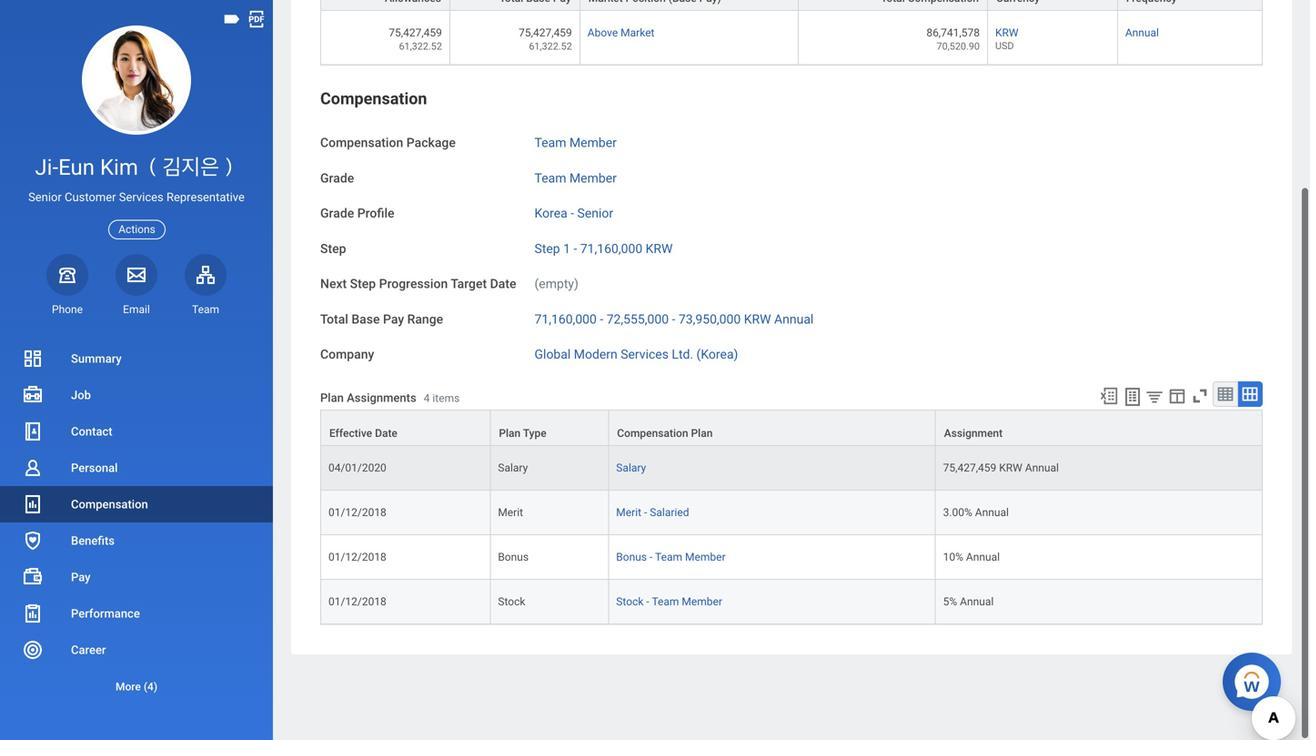 Task type: vqa. For each thing, say whether or not it's contained in the screenshot.
right STOCK
yes



Task type: locate. For each thing, give the bounding box(es) containing it.
career image
[[22, 639, 44, 661]]

2 team member link from the top
[[535, 167, 617, 186]]

phone
[[52, 303, 83, 316]]

0 horizontal spatial merit
[[498, 506, 524, 519]]

summary image
[[22, 348, 44, 370]]

market
[[621, 26, 655, 39]]

job image
[[22, 384, 44, 406]]

plan for assignments
[[320, 391, 344, 404]]

1 bonus from the left
[[498, 551, 529, 564]]

plan
[[320, 391, 344, 404], [499, 427, 521, 440], [691, 427, 713, 440]]

- right korea
[[571, 206, 575, 221]]

2 row from the top
[[320, 11, 1264, 65]]

benefits
[[71, 534, 115, 548]]

services
[[119, 190, 164, 204], [621, 347, 669, 362]]

0 horizontal spatial 75,427,459 61,322.52
[[389, 26, 442, 52]]

merit down plan type
[[498, 506, 524, 519]]

- down "merit - salaried"
[[650, 551, 653, 564]]

71,160,000 right 1
[[581, 241, 643, 256]]

tag image
[[222, 9, 242, 29]]

0 vertical spatial date
[[490, 276, 517, 291]]

korea - senior
[[535, 206, 614, 221]]

email ji-eun kim （김지은） element
[[116, 302, 158, 317]]

1 horizontal spatial bonus
[[617, 551, 647, 564]]

performance image
[[22, 603, 44, 625]]

1 vertical spatial team member
[[535, 171, 617, 186]]

export to worksheets image
[[1123, 386, 1144, 408]]

0 horizontal spatial bonus
[[498, 551, 529, 564]]

grade up grade profile
[[320, 171, 354, 186]]

services inside navigation pane region
[[119, 190, 164, 204]]

grade
[[320, 171, 354, 186], [320, 206, 354, 221]]

pay
[[383, 312, 404, 327], [71, 570, 91, 584]]

1 grade from the top
[[320, 171, 354, 186]]

plan left type in the bottom left of the page
[[499, 427, 521, 440]]

1 vertical spatial 01/12/2018
[[329, 551, 387, 564]]

base
[[352, 312, 380, 327]]

0 vertical spatial 01/12/2018
[[329, 506, 387, 519]]

compensation
[[320, 89, 427, 108], [320, 135, 404, 150], [618, 427, 689, 440], [71, 498, 148, 511]]

- down bonus - team member
[[647, 595, 650, 608]]

1 horizontal spatial senior
[[578, 206, 614, 221]]

eun
[[58, 154, 95, 180]]

75,427,459 down assignment
[[944, 462, 997, 474]]

compensation for compensation package
[[320, 135, 404, 150]]

salary link
[[617, 458, 647, 474]]

compensation inside popup button
[[618, 427, 689, 440]]

0 vertical spatial team member
[[535, 135, 617, 150]]

plan inside plan type 'popup button'
[[499, 427, 521, 440]]

stock
[[498, 595, 526, 608], [617, 595, 644, 608]]

phone ji-eun kim （김지은） element
[[46, 302, 88, 317]]

1 horizontal spatial 61,322.52
[[529, 41, 572, 52]]

team member link for grade
[[535, 167, 617, 186]]

1 horizontal spatial stock
[[617, 595, 644, 608]]

team inside stock - team member link
[[652, 595, 680, 608]]

0 horizontal spatial date
[[375, 427, 398, 440]]

0 vertical spatial grade
[[320, 171, 354, 186]]

71,160,000
[[581, 241, 643, 256], [535, 312, 597, 327]]

0 horizontal spatial 75,427,459
[[389, 26, 442, 39]]

bonus for bonus - team member
[[617, 551, 647, 564]]

bonus for bonus
[[498, 551, 529, 564]]

merit left the salaried
[[617, 506, 642, 519]]

5% annual
[[944, 595, 994, 608]]

86,741,578 70,520.90
[[927, 26, 980, 52]]

plan type
[[499, 427, 547, 440]]

personal image
[[22, 457, 44, 479]]

2 horizontal spatial plan
[[691, 427, 713, 440]]

row containing 04/01/2020
[[320, 446, 1264, 491]]

71,160,000 down (empty)
[[535, 312, 597, 327]]

1 horizontal spatial date
[[490, 276, 517, 291]]

plan down (korea)
[[691, 427, 713, 440]]

1 vertical spatial grade
[[320, 206, 354, 221]]

step up next
[[320, 241, 346, 256]]

krw
[[996, 26, 1019, 39], [646, 241, 673, 256], [744, 312, 772, 327], [1000, 462, 1023, 474]]

step for step
[[320, 241, 346, 256]]

actions
[[119, 223, 155, 236]]

services for representative
[[119, 190, 164, 204]]

0 vertical spatial 71,160,000
[[581, 241, 643, 256]]

annual
[[1126, 26, 1160, 39], [775, 312, 814, 327], [1026, 462, 1060, 474], [976, 506, 1010, 519], [967, 551, 1001, 564], [961, 595, 994, 608]]

date
[[490, 276, 517, 291], [375, 427, 398, 440]]

pay inside the compensation group
[[383, 312, 404, 327]]

senior up step 1 - 71,160,000 krw link
[[578, 206, 614, 221]]

team member for grade
[[535, 171, 617, 186]]

team inside bonus - team member link
[[656, 551, 683, 564]]

2 horizontal spatial 75,427,459
[[944, 462, 997, 474]]

1 vertical spatial senior
[[578, 206, 614, 221]]

team ji-eun kim （김지은） element
[[185, 302, 227, 317]]

-
[[571, 206, 575, 221], [574, 241, 577, 256], [600, 312, 604, 327], [672, 312, 676, 327], [645, 506, 648, 519], [650, 551, 653, 564], [647, 595, 650, 608]]

job
[[71, 388, 91, 402]]

customer
[[65, 190, 116, 204]]

toolbar
[[1092, 381, 1264, 410]]

row containing 75,427,459
[[320, 11, 1264, 65]]

step right next
[[350, 276, 376, 291]]

(4)
[[144, 681, 158, 693]]

0 horizontal spatial salary
[[498, 462, 528, 474]]

1 vertical spatial pay
[[71, 570, 91, 584]]

75,427,459 left 'above' at left
[[519, 26, 572, 39]]

75,427,459 up compensation button on the left top of the page
[[389, 26, 442, 39]]

1 horizontal spatial merit
[[617, 506, 642, 519]]

senior inside the compensation group
[[578, 206, 614, 221]]

0 vertical spatial services
[[119, 190, 164, 204]]

merit
[[498, 506, 524, 519], [617, 506, 642, 519]]

grade profile
[[320, 206, 395, 221]]

0 horizontal spatial services
[[119, 190, 164, 204]]

korea
[[535, 206, 568, 221]]

1 merit from the left
[[498, 506, 524, 519]]

assignments
[[347, 391, 417, 404]]

1 row from the top
[[320, 0, 1264, 11]]

2 bonus from the left
[[617, 551, 647, 564]]

date right effective
[[375, 427, 398, 440]]

2 01/12/2018 from the top
[[329, 551, 387, 564]]

profile
[[358, 206, 395, 221]]

mail image
[[126, 264, 147, 286]]

kim
[[100, 154, 138, 180]]

2 team member from the top
[[535, 171, 617, 186]]

1 team member from the top
[[535, 135, 617, 150]]

services inside the compensation group
[[621, 347, 669, 362]]

75,427,459 61,322.52 up compensation button on the left top of the page
[[389, 26, 442, 52]]

navigation pane region
[[0, 0, 273, 740]]

2 merit from the left
[[617, 506, 642, 519]]

usd
[[996, 40, 1015, 52]]

compensation for compensation plan
[[618, 427, 689, 440]]

0 vertical spatial senior
[[28, 190, 62, 204]]

list
[[0, 340, 273, 705]]

0 horizontal spatial 61,322.52
[[399, 41, 442, 52]]

0 horizontal spatial step
[[320, 241, 346, 256]]

step
[[320, 241, 346, 256], [535, 241, 561, 256], [350, 276, 376, 291]]

annual link
[[1126, 23, 1160, 39]]

row
[[320, 0, 1264, 11], [320, 11, 1264, 65], [320, 410, 1264, 446], [320, 446, 1264, 491], [320, 491, 1264, 535], [320, 535, 1264, 580], [320, 580, 1264, 625]]

1 01/12/2018 from the top
[[329, 506, 387, 519]]

compensation down personal
[[71, 498, 148, 511]]

75,427,459 inside the compensation group
[[944, 462, 997, 474]]

member inside bonus - team member link
[[686, 551, 726, 564]]

1 horizontal spatial pay
[[383, 312, 404, 327]]

bonus - team member link
[[617, 547, 726, 564]]

merit for merit
[[498, 506, 524, 519]]

merit for merit - salaried
[[617, 506, 642, 519]]

1 horizontal spatial plan
[[499, 427, 521, 440]]

contact
[[71, 425, 113, 438]]

- left the salaried
[[645, 506, 648, 519]]

75,427,459 61,322.52
[[389, 26, 442, 52], [519, 26, 572, 52]]

team member for compensation package
[[535, 135, 617, 150]]

1 horizontal spatial services
[[621, 347, 669, 362]]

1 vertical spatial services
[[621, 347, 669, 362]]

services down ji-eun kim （김지은）
[[119, 190, 164, 204]]

1 team member link from the top
[[535, 132, 617, 150]]

75,427,459 61,322.52 left 'above' at left
[[519, 26, 572, 52]]

date right target
[[490, 276, 517, 291]]

senior
[[28, 190, 62, 204], [578, 206, 614, 221]]

2 horizontal spatial step
[[535, 241, 561, 256]]

1 horizontal spatial 75,427,459 61,322.52
[[519, 26, 572, 52]]

2 75,427,459 61,322.52 from the left
[[519, 26, 572, 52]]

senior down 'ji-'
[[28, 190, 62, 204]]

compensation up compensation package
[[320, 89, 427, 108]]

1 stock from the left
[[498, 595, 526, 608]]

0 horizontal spatial plan
[[320, 391, 344, 404]]

1 vertical spatial team member link
[[535, 167, 617, 186]]

summary
[[71, 352, 122, 366]]

1 61,322.52 from the left
[[399, 41, 442, 52]]

stock for stock
[[498, 595, 526, 608]]

plan for type
[[499, 427, 521, 440]]

step left 1
[[535, 241, 561, 256]]

pay right base
[[383, 312, 404, 327]]

1 horizontal spatial step
[[350, 276, 376, 291]]

2 stock from the left
[[617, 595, 644, 608]]

compensation plan
[[618, 427, 713, 440]]

team
[[535, 135, 567, 150], [535, 171, 567, 186], [192, 303, 219, 316], [656, 551, 683, 564], [652, 595, 680, 608]]

member
[[570, 135, 617, 150], [570, 171, 617, 186], [686, 551, 726, 564], [682, 595, 723, 608]]

services down '72,555,000'
[[621, 347, 669, 362]]

grade left profile in the left top of the page
[[320, 206, 354, 221]]

5 row from the top
[[320, 491, 1264, 535]]

salary down plan type
[[498, 462, 528, 474]]

plan up effective
[[320, 391, 344, 404]]

4 row from the top
[[320, 446, 1264, 491]]

61,322.52
[[399, 41, 442, 52], [529, 41, 572, 52]]

effective date button
[[321, 411, 490, 445]]

compensation up salary link
[[618, 427, 689, 440]]

member inside stock - team member link
[[682, 595, 723, 608]]

86,741,578
[[927, 26, 980, 39]]

- up the modern
[[600, 312, 604, 327]]

krw link
[[996, 23, 1019, 39]]

0 vertical spatial team member link
[[535, 132, 617, 150]]

stock for stock - team member
[[617, 595, 644, 608]]

team member
[[535, 135, 617, 150], [535, 171, 617, 186]]

date inside popup button
[[375, 427, 398, 440]]

2 vertical spatial 01/12/2018
[[329, 595, 387, 608]]

2 grade from the top
[[320, 206, 354, 221]]

3 row from the top
[[320, 410, 1264, 446]]

1 vertical spatial date
[[375, 427, 398, 440]]

7 row from the top
[[320, 580, 1264, 625]]

benefits link
[[0, 523, 273, 559]]

01/12/2018
[[329, 506, 387, 519], [329, 551, 387, 564], [329, 595, 387, 608]]

bonus - team member
[[617, 551, 726, 564]]

services for ltd.
[[621, 347, 669, 362]]

1 horizontal spatial salary
[[617, 462, 647, 474]]

0 horizontal spatial senior
[[28, 190, 62, 204]]

- for stock
[[647, 595, 650, 608]]

salary
[[498, 462, 528, 474], [617, 462, 647, 474]]

01/12/2018 for bonus
[[329, 551, 387, 564]]

3 01/12/2018 from the top
[[329, 595, 387, 608]]

compensation down compensation button on the left top of the page
[[320, 135, 404, 150]]

salary up merit - salaried link
[[617, 462, 647, 474]]

0 vertical spatial pay
[[383, 312, 404, 327]]

more
[[116, 681, 141, 693]]

pay down benefits
[[71, 570, 91, 584]]

0 horizontal spatial pay
[[71, 570, 91, 584]]

01/12/2018 for stock
[[329, 595, 387, 608]]

2 61,322.52 from the left
[[529, 41, 572, 52]]

view team image
[[195, 264, 217, 286]]

ji-eun kim （김지은）
[[35, 154, 238, 180]]

0 horizontal spatial stock
[[498, 595, 526, 608]]



Task type: describe. For each thing, give the bounding box(es) containing it.
（김지은）
[[144, 154, 238, 180]]

merit - salaried
[[617, 506, 690, 519]]

70,520.90
[[937, 41, 980, 52]]

above market link
[[588, 23, 655, 39]]

total base pay range
[[320, 312, 444, 327]]

1 horizontal spatial 75,427,459
[[519, 26, 572, 39]]

step 1 - 71,160,000 krw link
[[535, 238, 673, 256]]

type
[[523, 427, 547, 440]]

1 salary from the left
[[498, 462, 528, 474]]

items
[[433, 392, 460, 404]]

workday assistant region
[[1224, 645, 1289, 711]]

pay image
[[22, 566, 44, 588]]

select to filter grid data image
[[1145, 387, 1165, 406]]

more (4)
[[116, 681, 158, 693]]

performance link
[[0, 595, 273, 632]]

compensation image
[[22, 493, 44, 515]]

1
[[564, 241, 571, 256]]

career
[[71, 643, 106, 657]]

04/01/2020
[[329, 462, 387, 474]]

3.00% annual
[[944, 506, 1010, 519]]

global modern services ltd. (korea)
[[535, 347, 739, 362]]

pay link
[[0, 559, 273, 595]]

2 salary from the left
[[617, 462, 647, 474]]

compensation package
[[320, 135, 456, 150]]

73,950,000
[[679, 312, 741, 327]]

row containing effective date
[[320, 410, 1264, 446]]

1 vertical spatial 71,160,000
[[535, 312, 597, 327]]

more (4) button
[[0, 676, 273, 698]]

phone button
[[46, 254, 88, 317]]

actions button
[[109, 220, 166, 239]]

71,160,000 - 72,555,000 - 73,950,000 krw annual link
[[535, 308, 814, 327]]

progression
[[379, 276, 448, 291]]

total
[[320, 312, 349, 327]]

stock - team member link
[[617, 592, 723, 608]]

10% annual
[[944, 551, 1001, 564]]

- for 71,160,000
[[600, 312, 604, 327]]

plan inside compensation plan popup button
[[691, 427, 713, 440]]

10%
[[944, 551, 964, 564]]

step for step 1 - 71,160,000 krw
[[535, 241, 561, 256]]

list containing summary
[[0, 340, 273, 705]]

compensation plan button
[[609, 411, 936, 445]]

modern
[[574, 347, 618, 362]]

krw up "usd"
[[996, 26, 1019, 39]]

- for merit
[[645, 506, 648, 519]]

compensation group
[[320, 88, 1264, 625]]

compensation button
[[320, 89, 427, 108]]

plan type button
[[491, 411, 608, 445]]

(empty)
[[535, 276, 579, 291]]

- for bonus
[[650, 551, 653, 564]]

team member link for compensation package
[[535, 132, 617, 150]]

email
[[123, 303, 150, 316]]

compensation link
[[0, 486, 273, 523]]

compensation inside list
[[71, 498, 148, 511]]

range
[[408, 312, 444, 327]]

click to view/edit grid preferences image
[[1168, 386, 1188, 406]]

expand table image
[[1242, 385, 1260, 403]]

effective date
[[330, 427, 398, 440]]

01/12/2018 for merit
[[329, 506, 387, 519]]

team link
[[185, 254, 227, 317]]

grade for grade profile
[[320, 206, 354, 221]]

benefits image
[[22, 530, 44, 552]]

performance
[[71, 607, 140, 620]]

personal link
[[0, 450, 273, 486]]

view printable version (pdf) image
[[247, 9, 267, 29]]

above market
[[588, 26, 655, 39]]

krw down assignment
[[1000, 462, 1023, 474]]

krw up '71,160,000 - 72,555,000 - 73,950,000 krw annual' link
[[646, 241, 673, 256]]

package
[[407, 135, 456, 150]]

assignment
[[945, 427, 1003, 440]]

krw usd
[[996, 26, 1019, 52]]

71,160,000 - 72,555,000 - 73,950,000 krw annual
[[535, 312, 814, 327]]

above
[[588, 26, 618, 39]]

job link
[[0, 377, 273, 413]]

assignment button
[[936, 411, 1263, 445]]

72,555,000
[[607, 312, 669, 327]]

phone image
[[55, 264, 80, 286]]

representative
[[167, 190, 245, 204]]

4
[[424, 392, 430, 404]]

senior customer services representative
[[28, 190, 245, 204]]

plan assignments 4 items
[[320, 391, 460, 404]]

toolbar inside the compensation group
[[1092, 381, 1264, 410]]

krw right 73,950,000 on the right top of the page
[[744, 312, 772, 327]]

salaried
[[650, 506, 690, 519]]

step 1 - 71,160,000 krw
[[535, 241, 673, 256]]

ji-
[[35, 154, 58, 180]]

grade for grade
[[320, 171, 354, 186]]

pay inside list
[[71, 570, 91, 584]]

company
[[320, 347, 374, 362]]

personal
[[71, 461, 118, 475]]

more (4) button
[[0, 668, 273, 705]]

stock - team member
[[617, 595, 723, 608]]

team inside team ji-eun kim （김지은） element
[[192, 303, 219, 316]]

contact image
[[22, 421, 44, 442]]

global
[[535, 347, 571, 362]]

effective
[[330, 427, 372, 440]]

senior inside navigation pane region
[[28, 190, 62, 204]]

5%
[[944, 595, 958, 608]]

75,427,459 krw annual
[[944, 462, 1060, 474]]

target
[[451, 276, 487, 291]]

merit - salaried link
[[617, 503, 690, 519]]

1 75,427,459 61,322.52 from the left
[[389, 26, 442, 52]]

- for korea
[[571, 206, 575, 221]]

6 row from the top
[[320, 535, 1264, 580]]

fullscreen image
[[1191, 386, 1211, 406]]

3.00%
[[944, 506, 973, 519]]

email button
[[116, 254, 158, 317]]

compensation for compensation button on the left top of the page
[[320, 89, 427, 108]]

next step progression target date
[[320, 276, 517, 291]]

career link
[[0, 632, 273, 668]]

korea - senior link
[[535, 202, 614, 221]]

ltd.
[[672, 347, 694, 362]]

- right 1
[[574, 241, 577, 256]]

table image
[[1217, 385, 1235, 403]]

summary link
[[0, 340, 273, 377]]

next
[[320, 276, 347, 291]]

- right '72,555,000'
[[672, 312, 676, 327]]

export to excel image
[[1100, 386, 1120, 406]]

(korea)
[[697, 347, 739, 362]]



